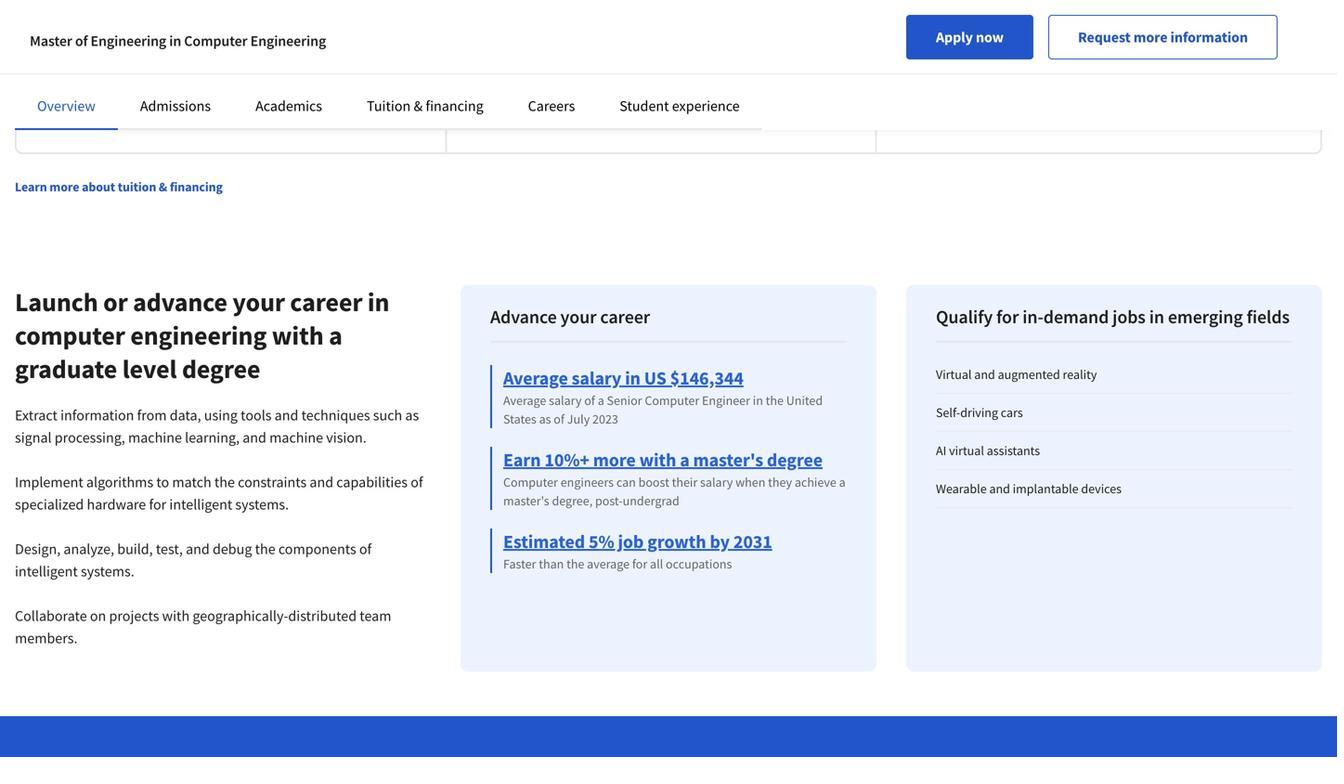 Task type: describe. For each thing, give the bounding box(es) containing it.
1 average from the top
[[504, 366, 568, 390]]

2031
[[734, 530, 773, 553]]

find
[[907, 84, 933, 102]]

information inside financial aid opportunities interested in exploring payment and financing opportunities? find out more information on how to make this program fit your budget.
[[996, 84, 1068, 102]]

you up pace
[[234, 65, 257, 83]]

the inside implement algorithms to match the constraints and capabilities of specialized hardware for intelligent systems.
[[215, 473, 235, 491]]

implantable
[[1013, 480, 1079, 497]]

this
[[1173, 84, 1195, 102]]

exploring
[[988, 65, 1045, 83]]

achieve
[[795, 474, 837, 491]]

fit
[[1255, 84, 1267, 102]]

all
[[650, 556, 664, 572]]

pay
[[653, 65, 675, 83]]

that
[[742, 65, 766, 83]]

advance
[[133, 286, 228, 318]]

occupations
[[666, 556, 733, 572]]

average salary in us $146,344 link
[[504, 366, 744, 390]]

how
[[1091, 84, 1117, 102]]

degree,
[[552, 492, 593, 509]]

with for distributed
[[162, 607, 190, 625]]

data,
[[170, 406, 201, 425]]

in inside launch or advance your career in computer engineering with a graduate level degree
[[368, 286, 390, 318]]

for inside implement algorithms to match the constraints and capabilities of specialized hardware for intelligent systems.
[[149, 495, 166, 514]]

and right tools
[[275, 406, 299, 425]]

program
[[1198, 84, 1251, 102]]

overview link
[[37, 97, 96, 115]]

about
[[82, 178, 115, 195]]

self-
[[937, 404, 961, 421]]

your inside financial aid opportunities interested in exploring payment and financing opportunities? find out more information on how to make this program fit your budget.
[[907, 104, 935, 122]]

the inside estimated 5% job growth by 2031 faster than the average for all occupations
[[567, 556, 585, 572]]

for inside list item
[[721, 65, 738, 83]]

signal
[[15, 428, 52, 447]]

july
[[567, 411, 590, 427]]

qualify
[[937, 305, 993, 328]]

pace
[[216, 84, 245, 102]]

request more information button
[[1049, 15, 1278, 59]]

earn 10%+ more with a master's degree computer engineers can boost their salary when they achieve a master's degree, post-undergrad
[[504, 448, 846, 509]]

apply now button
[[907, 15, 1034, 59]]

aid
[[983, 36, 1008, 59]]

augmented
[[998, 366, 1061, 383]]

1 horizontal spatial your
[[561, 305, 597, 328]]

salary inside 'earn 10%+ more with a master's degree computer engineers can boost their salary when they achieve a master's degree, post-undergrad'
[[701, 474, 733, 491]]

a inside launch or advance your career in computer engineering with a graduate level degree
[[329, 319, 343, 352]]

opportunities
[[1011, 36, 1120, 59]]

time
[[509, 65, 536, 83]]

0 vertical spatial master's
[[694, 448, 764, 471]]

of up july on the bottom left of the page
[[585, 392, 595, 409]]

estimated 5% job growth by 2031 faster than the average for all occupations
[[504, 530, 773, 572]]

a inside average salary in us $146,344 average salary of a senior computer engineer in the united states as of july 2023
[[598, 392, 605, 409]]

opportunities?
[[1190, 65, 1278, 83]]

processing,
[[55, 428, 125, 447]]

each
[[477, 65, 506, 83]]

a inside list item
[[595, 65, 602, 83]]

specialized
[[15, 495, 84, 514]]

10%+
[[545, 448, 590, 471]]

as inside average salary in us $146,344 average salary of a senior computer engineer in the united states as of july 2023
[[539, 411, 551, 427]]

components
[[279, 540, 356, 558]]

learning,
[[185, 428, 240, 447]]

each time you take a course, pay tuition for that course only.
[[477, 65, 843, 83]]

the inside design, analyze, build, test, and debug the components of intelligent systems.
[[255, 540, 276, 558]]

as inside extract information from data, using tools and techniques such as signal processing, machine learning, and machine vision.
[[405, 406, 419, 425]]

each time you take a course, pay tuition for that course only. list item
[[447, 5, 878, 152]]

computer inside 'earn 10%+ more with a master's degree computer engineers can boost their salary when they achieve a master's degree, post-undergrad'
[[504, 474, 558, 491]]

on inside collaborate on projects with geographically-distributed team members.
[[90, 607, 106, 625]]

tools
[[241, 406, 272, 425]]

out
[[937, 84, 957, 102]]

job
[[618, 530, 644, 553]]

5%
[[589, 530, 615, 553]]

faster
[[504, 556, 536, 572]]

earn 10%+ more with a master's degree link
[[504, 448, 823, 471]]

learn more  about tuition & financing link
[[15, 178, 223, 195]]

payment inside $44,100 usd with flexible payment options, you can pursue a high-quality ivy league education at the pace you choose.
[[125, 65, 179, 83]]

1 horizontal spatial &
[[414, 97, 423, 115]]

career inside launch or advance your career in computer engineering with a graduate level degree
[[290, 286, 363, 318]]

engineers
[[561, 474, 614, 491]]

take
[[565, 65, 591, 83]]

budget.
[[938, 104, 985, 122]]

0 vertical spatial salary
[[572, 366, 622, 390]]

than
[[539, 556, 564, 572]]

systems. inside design, analyze, build, test, and debug the components of intelligent systems.
[[81, 562, 134, 581]]

choose.
[[274, 84, 321, 102]]

apply now
[[937, 28, 1004, 46]]

debug
[[213, 540, 252, 558]]

a inside $44,100 usd with flexible payment options, you can pursue a high-quality ivy league education at the pace you choose.
[[331, 65, 338, 83]]

financial aid opportunities interested in exploring payment and financing opportunities? find out more information on how to make this program fit your budget.
[[907, 36, 1278, 122]]

demand
[[1044, 305, 1110, 328]]

with inside launch or advance your career in computer engineering with a graduate level degree
[[272, 319, 324, 352]]

engineering
[[130, 319, 267, 352]]

usd
[[112, 36, 145, 59]]

techniques
[[302, 406, 370, 425]]

0 horizontal spatial computer
[[184, 32, 248, 50]]

reality
[[1063, 366, 1098, 383]]

of inside design, analyze, build, test, and debug the components of intelligent systems.
[[359, 540, 372, 558]]

of inside implement algorithms to match the constraints and capabilities of specialized hardware for intelligent systems.
[[411, 473, 423, 491]]

pursue
[[285, 65, 328, 83]]

on inside financial aid opportunities interested in exploring payment and financing opportunities? find out more information on how to make this program fit your budget.
[[1072, 84, 1088, 102]]

driving
[[961, 404, 999, 421]]

more right "learn"
[[50, 178, 79, 195]]

1 machine from the left
[[128, 428, 182, 447]]

estimated
[[504, 530, 585, 553]]

with for master's
[[640, 448, 677, 471]]

launch
[[15, 286, 98, 318]]

computer
[[15, 319, 125, 352]]

tuition inside list item
[[678, 65, 717, 83]]

vision.
[[326, 428, 367, 447]]

more inside 'earn 10%+ more with a master's degree computer engineers can boost their salary when they achieve a master's degree, post-undergrad'
[[593, 448, 636, 471]]

qualify for in-demand jobs in emerging fields
[[937, 305, 1291, 328]]

intelligent inside design, analyze, build, test, and debug the components of intelligent systems.
[[15, 562, 78, 581]]

interested
[[907, 65, 970, 83]]

virtual and augmented reality
[[937, 366, 1098, 383]]

wearable and implantable devices
[[937, 480, 1122, 497]]



Task type: locate. For each thing, give the bounding box(es) containing it.
match
[[172, 473, 212, 491]]

can up post-
[[617, 474, 636, 491]]

and up how
[[1105, 65, 1128, 83]]

2 engineering from the left
[[250, 32, 326, 50]]

tuition
[[367, 97, 411, 115]]

payment inside financial aid opportunities interested in exploring payment and financing opportunities? find out more information on how to make this program fit your budget.
[[1048, 65, 1102, 83]]

2 vertical spatial with
[[162, 607, 190, 625]]

career
[[290, 286, 363, 318], [601, 305, 651, 328]]

launch or advance your career in computer engineering with a graduate level degree
[[15, 286, 390, 385]]

0 vertical spatial can
[[260, 65, 281, 83]]

2 vertical spatial salary
[[701, 474, 733, 491]]

constraints
[[238, 473, 307, 491]]

you left take
[[540, 65, 562, 83]]

with up 'techniques'
[[272, 319, 324, 352]]

academics
[[256, 97, 322, 115]]

0 horizontal spatial payment
[[125, 65, 179, 83]]

information up opportunities? on the top of the page
[[1171, 28, 1249, 46]]

in-
[[1023, 305, 1044, 328]]

jobs
[[1113, 305, 1146, 328]]

and down tools
[[243, 428, 267, 447]]

1 engineering from the left
[[91, 32, 166, 50]]

to right how
[[1120, 84, 1133, 102]]

when
[[736, 474, 766, 491]]

on left projects
[[90, 607, 106, 625]]

more up engineers
[[593, 448, 636, 471]]

1 vertical spatial information
[[996, 84, 1068, 102]]

2 horizontal spatial your
[[907, 104, 935, 122]]

members.
[[15, 629, 78, 648]]

flexible
[[78, 65, 121, 83]]

payment up education
[[125, 65, 179, 83]]

1 vertical spatial systems.
[[81, 562, 134, 581]]

of
[[75, 32, 88, 50], [585, 392, 595, 409], [554, 411, 565, 427], [411, 473, 423, 491], [359, 540, 372, 558]]

1 vertical spatial on
[[90, 607, 106, 625]]

salary up july on the bottom left of the page
[[549, 392, 582, 409]]

$146,344
[[671, 366, 744, 390]]

2 vertical spatial computer
[[504, 474, 558, 491]]

more inside financial aid opportunities interested in exploring payment and financing opportunities? find out more information on how to make this program fit your budget.
[[961, 84, 993, 102]]

1 horizontal spatial intelligent
[[169, 495, 232, 514]]

0 horizontal spatial engineering
[[91, 32, 166, 50]]

advance
[[491, 305, 557, 328]]

0 vertical spatial to
[[1120, 84, 1133, 102]]

request more information
[[1079, 28, 1249, 46]]

financial
[[907, 36, 979, 59]]

financing down each
[[426, 97, 484, 115]]

tuition right about
[[118, 178, 156, 195]]

academics link
[[256, 97, 322, 115]]

financing inside financial aid opportunities interested in exploring payment and financing opportunities? find out more information on how to make this program fit your budget.
[[1132, 65, 1187, 83]]

for left all
[[633, 556, 648, 572]]

2 vertical spatial information
[[60, 406, 134, 425]]

more
[[1134, 28, 1168, 46], [961, 84, 993, 102], [50, 178, 79, 195], [593, 448, 636, 471]]

average
[[504, 366, 568, 390], [504, 392, 547, 409]]

0 horizontal spatial information
[[60, 406, 134, 425]]

and inside financial aid opportunities interested in exploring payment and financing opportunities? find out more information on how to make this program fit your budget.
[[1105, 65, 1128, 83]]

1 horizontal spatial to
[[1120, 84, 1133, 102]]

as right 'states'
[[539, 411, 551, 427]]

united
[[787, 392, 823, 409]]

overview
[[37, 97, 96, 115]]

intelligent down design,
[[15, 562, 78, 581]]

1 vertical spatial to
[[156, 473, 169, 491]]

you
[[234, 65, 257, 83], [540, 65, 562, 83], [248, 84, 270, 102]]

to inside financial aid opportunities interested in exploring payment and financing opportunities? find out more information on how to make this program fit your budget.
[[1120, 84, 1133, 102]]

course
[[770, 65, 810, 83]]

a left high-
[[331, 65, 338, 83]]

engineering up pursue
[[250, 32, 326, 50]]

0 horizontal spatial &
[[159, 178, 167, 195]]

master of engineering in computer engineering
[[30, 32, 326, 50]]

salary right 'their'
[[701, 474, 733, 491]]

undergrad
[[623, 492, 680, 509]]

intelligent inside implement algorithms to match the constraints and capabilities of specialized hardware for intelligent systems.
[[169, 495, 232, 514]]

0 vertical spatial on
[[1072, 84, 1088, 102]]

1 vertical spatial computer
[[645, 392, 700, 409]]

can inside $44,100 usd with flexible payment options, you can pursue a high-quality ivy league education at the pace you choose.
[[260, 65, 281, 83]]

2 horizontal spatial computer
[[645, 392, 700, 409]]

machine down 'techniques'
[[270, 428, 323, 447]]

1 horizontal spatial financing
[[426, 97, 484, 115]]

your right advance
[[561, 305, 597, 328]]

now
[[976, 28, 1004, 46]]

apply
[[937, 28, 974, 46]]

experience
[[672, 97, 740, 115]]

tuition & financing link
[[367, 97, 484, 115]]

2 vertical spatial financing
[[170, 178, 223, 195]]

degree up they
[[767, 448, 823, 471]]

financing down admissions
[[170, 178, 223, 195]]

0 horizontal spatial intelligent
[[15, 562, 78, 581]]

devices
[[1082, 480, 1122, 497]]

& right about
[[159, 178, 167, 195]]

degree down "engineering"
[[182, 353, 261, 385]]

for left in-
[[997, 305, 1020, 328]]

more up budget.
[[961, 84, 993, 102]]

fields
[[1247, 305, 1291, 328]]

the inside $44,100 usd with flexible payment options, you can pursue a high-quality ivy league education at the pace you choose.
[[193, 84, 212, 102]]

to inside implement algorithms to match the constraints and capabilities of specialized hardware for intelligent systems.
[[156, 473, 169, 491]]

2 average from the top
[[504, 392, 547, 409]]

1 vertical spatial &
[[159, 178, 167, 195]]

financing up make
[[1132, 65, 1187, 83]]

1 vertical spatial master's
[[504, 492, 550, 509]]

0 vertical spatial intelligent
[[169, 495, 232, 514]]

0 vertical spatial financing
[[1132, 65, 1187, 83]]

student experience link
[[620, 97, 740, 115]]

0 horizontal spatial financing
[[170, 178, 223, 195]]

master's up when
[[694, 448, 764, 471]]

2 horizontal spatial with
[[640, 448, 677, 471]]

you right pace
[[248, 84, 270, 102]]

salary up senior
[[572, 366, 622, 390]]

1 vertical spatial salary
[[549, 392, 582, 409]]

engineering up flexible
[[91, 32, 166, 50]]

payment down opportunities
[[1048, 65, 1102, 83]]

0 horizontal spatial your
[[233, 286, 285, 318]]

to left match
[[156, 473, 169, 491]]

with inside collaborate on projects with geographically-distributed team members.
[[162, 607, 190, 625]]

and right test,
[[186, 540, 210, 558]]

0 horizontal spatial on
[[90, 607, 106, 625]]

ai virtual assistants
[[937, 442, 1041, 459]]

using
[[204, 406, 238, 425]]

1 horizontal spatial career
[[601, 305, 651, 328]]

build,
[[117, 540, 153, 558]]

$44,100 usd list item
[[17, 5, 447, 152]]

of left july on the bottom left of the page
[[554, 411, 565, 427]]

information up processing,
[[60, 406, 134, 425]]

$44,100
[[46, 36, 108, 59]]

2 machine from the left
[[270, 428, 323, 447]]

1 vertical spatial intelligent
[[15, 562, 78, 581]]

1 vertical spatial degree
[[767, 448, 823, 471]]

machine down 'from'
[[128, 428, 182, 447]]

and right constraints
[[310, 473, 334, 491]]

ai
[[937, 442, 947, 459]]

salary
[[572, 366, 622, 390], [549, 392, 582, 409], [701, 474, 733, 491]]

geographically-
[[193, 607, 288, 625]]

their
[[672, 474, 698, 491]]

states
[[504, 411, 537, 427]]

0 vertical spatial degree
[[182, 353, 261, 385]]

machine
[[128, 428, 182, 447], [270, 428, 323, 447]]

1 horizontal spatial engineering
[[250, 32, 326, 50]]

list
[[15, 3, 1323, 154]]

list containing $44,100 usd
[[15, 3, 1323, 154]]

0 horizontal spatial master's
[[504, 492, 550, 509]]

with
[[272, 319, 324, 352], [640, 448, 677, 471], [162, 607, 190, 625]]

student
[[620, 97, 669, 115]]

0 horizontal spatial can
[[260, 65, 281, 83]]

1 vertical spatial tuition
[[118, 178, 156, 195]]

engineering
[[91, 32, 166, 50], [250, 32, 326, 50]]

learn
[[15, 178, 47, 195]]

the right than
[[567, 556, 585, 572]]

with up boost at the bottom
[[640, 448, 677, 471]]

in inside financial aid opportunities interested in exploring payment and financing opportunities? find out more information on how to make this program fit your budget.
[[973, 65, 984, 83]]

0 vertical spatial tuition
[[678, 65, 717, 83]]

the inside average salary in us $146,344 average salary of a senior computer engineer in the united states as of july 2023
[[766, 392, 784, 409]]

1 horizontal spatial as
[[539, 411, 551, 427]]

distributed
[[288, 607, 357, 625]]

& right the tuition
[[414, 97, 423, 115]]

as right such
[[405, 406, 419, 425]]

a right take
[[595, 65, 602, 83]]

tuition up experience
[[678, 65, 717, 83]]

and right 'wearable'
[[990, 480, 1011, 497]]

1 vertical spatial financing
[[426, 97, 484, 115]]

information inside button
[[1171, 28, 1249, 46]]

1 vertical spatial can
[[617, 474, 636, 491]]

average salary in us $146,344 average salary of a senior computer engineer in the united states as of july 2023
[[504, 366, 823, 427]]

your up "engineering"
[[233, 286, 285, 318]]

degree inside launch or advance your career in computer engineering with a graduate level degree
[[182, 353, 261, 385]]

0 horizontal spatial career
[[290, 286, 363, 318]]

of right components
[[359, 540, 372, 558]]

a up 2023
[[598, 392, 605, 409]]

1 horizontal spatial payment
[[1048, 65, 1102, 83]]

options,
[[182, 65, 231, 83]]

0 horizontal spatial machine
[[128, 428, 182, 447]]

the right at
[[193, 84, 212, 102]]

design, analyze, build, test, and debug the components of intelligent systems.
[[15, 540, 372, 581]]

virtual
[[937, 366, 972, 383]]

such
[[373, 406, 403, 425]]

information down exploring
[[996, 84, 1068, 102]]

1 horizontal spatial tuition
[[678, 65, 717, 83]]

high-
[[342, 65, 372, 83]]

implement
[[15, 473, 83, 491]]

for
[[721, 65, 738, 83], [997, 305, 1020, 328], [149, 495, 166, 514], [633, 556, 648, 572]]

2 horizontal spatial financing
[[1132, 65, 1187, 83]]

payment
[[125, 65, 179, 83], [1048, 65, 1102, 83]]

0 vertical spatial with
[[272, 319, 324, 352]]

course,
[[605, 65, 649, 83]]

can inside 'earn 10%+ more with a master's degree computer engineers can boost their salary when they achieve a master's degree, post-undergrad'
[[617, 474, 636, 491]]

1 horizontal spatial with
[[272, 319, 324, 352]]

information
[[1171, 28, 1249, 46], [996, 84, 1068, 102], [60, 406, 134, 425]]

2 payment from the left
[[1048, 65, 1102, 83]]

0 vertical spatial average
[[504, 366, 568, 390]]

for right hardware
[[149, 495, 166, 514]]

and inside design, analyze, build, test, and debug the components of intelligent systems.
[[186, 540, 210, 558]]

0 horizontal spatial to
[[156, 473, 169, 491]]

the left united
[[766, 392, 784, 409]]

0 horizontal spatial with
[[162, 607, 190, 625]]

1 payment from the left
[[125, 65, 179, 83]]

master's down earn
[[504, 492, 550, 509]]

intelligent down match
[[169, 495, 232, 514]]

advance your career
[[491, 305, 651, 328]]

admissions link
[[140, 97, 211, 115]]

master's
[[694, 448, 764, 471], [504, 492, 550, 509]]

0 horizontal spatial systems.
[[81, 562, 134, 581]]

team
[[360, 607, 392, 625]]

1 horizontal spatial master's
[[694, 448, 764, 471]]

intelligent
[[169, 495, 232, 514], [15, 562, 78, 581]]

1 horizontal spatial information
[[996, 84, 1068, 102]]

can up 'choose.'
[[260, 65, 281, 83]]

as
[[405, 406, 419, 425], [539, 411, 551, 427]]

systems. down constraints
[[235, 495, 289, 514]]

for left that
[[721, 65, 738, 83]]

2 horizontal spatial information
[[1171, 28, 1249, 46]]

and right virtual on the right of the page
[[975, 366, 996, 383]]

growth
[[648, 530, 707, 553]]

0 vertical spatial &
[[414, 97, 423, 115]]

0 horizontal spatial as
[[405, 406, 419, 425]]

computer inside average salary in us $146,344 average salary of a senior computer engineer in the united states as of july 2023
[[645, 392, 700, 409]]

computer down us
[[645, 392, 700, 409]]

quality
[[372, 65, 413, 83]]

education
[[114, 84, 174, 102]]

0 horizontal spatial degree
[[182, 353, 261, 385]]

$44,100 usd with flexible payment options, you can pursue a high-quality ivy league education at the pace you choose.
[[46, 36, 413, 102]]

more right the request at top
[[1134, 28, 1168, 46]]

0 vertical spatial computer
[[184, 32, 248, 50]]

with inside 'earn 10%+ more with a master's degree computer engineers can boost their salary when they achieve a master's degree, post-undergrad'
[[640, 448, 677, 471]]

only.
[[814, 65, 843, 83]]

a right achieve
[[840, 474, 846, 491]]

1 horizontal spatial on
[[1072, 84, 1088, 102]]

systems. inside implement algorithms to match the constraints and capabilities of specialized hardware for intelligent systems.
[[235, 495, 289, 514]]

a up 'techniques'
[[329, 319, 343, 352]]

you inside list item
[[540, 65, 562, 83]]

computer up options,
[[184, 32, 248, 50]]

1 vertical spatial average
[[504, 392, 547, 409]]

and inside implement algorithms to match the constraints and capabilities of specialized hardware for intelligent systems.
[[310, 473, 334, 491]]

wearable
[[937, 480, 987, 497]]

0 vertical spatial systems.
[[235, 495, 289, 514]]

1 horizontal spatial degree
[[767, 448, 823, 471]]

financing
[[1132, 65, 1187, 83], [426, 97, 484, 115], [170, 178, 223, 195]]

1 horizontal spatial systems.
[[235, 495, 289, 514]]

make
[[1136, 84, 1170, 102]]

more inside request more information button
[[1134, 28, 1168, 46]]

a up 'their'
[[680, 448, 690, 471]]

information inside extract information from data, using tools and techniques such as signal processing, machine learning, and machine vision.
[[60, 406, 134, 425]]

of right capabilities
[[411, 473, 423, 491]]

for inside estimated 5% job growth by 2031 faster than the average for all occupations
[[633, 556, 648, 572]]

with right projects
[[162, 607, 190, 625]]

senior
[[607, 392, 643, 409]]

extract information from data, using tools and techniques such as signal processing, machine learning, and machine vision.
[[15, 406, 419, 447]]

0 vertical spatial information
[[1171, 28, 1249, 46]]

average
[[587, 556, 630, 572]]

implement algorithms to match the constraints and capabilities of specialized hardware for intelligent systems.
[[15, 473, 423, 514]]

financial aid opportunities list item
[[878, 5, 1308, 152]]

computer down earn
[[504, 474, 558, 491]]

1 horizontal spatial can
[[617, 474, 636, 491]]

the right debug
[[255, 540, 276, 558]]

0 horizontal spatial tuition
[[118, 178, 156, 195]]

1 horizontal spatial machine
[[270, 428, 323, 447]]

on left how
[[1072, 84, 1088, 102]]

your down find
[[907, 104, 935, 122]]

1 horizontal spatial computer
[[504, 474, 558, 491]]

the right match
[[215, 473, 235, 491]]

hardware
[[87, 495, 146, 514]]

collaborate on projects with geographically-distributed team members.
[[15, 607, 392, 648]]

of right master
[[75, 32, 88, 50]]

degree inside 'earn 10%+ more with a master's degree computer engineers can boost their salary when they achieve a master's degree, post-undergrad'
[[767, 448, 823, 471]]

your inside launch or advance your career in computer engineering with a graduate level degree
[[233, 286, 285, 318]]

estimated 5% job growth by 2031 link
[[504, 530, 773, 553]]

1 vertical spatial with
[[640, 448, 677, 471]]

tuition & financing
[[367, 97, 484, 115]]

capabilities
[[337, 473, 408, 491]]

projects
[[109, 607, 159, 625]]

design,
[[15, 540, 61, 558]]

systems. down analyze, at the bottom of the page
[[81, 562, 134, 581]]



Task type: vqa. For each thing, say whether or not it's contained in the screenshot.
Coursera Plus IMAGE at the top of the page
no



